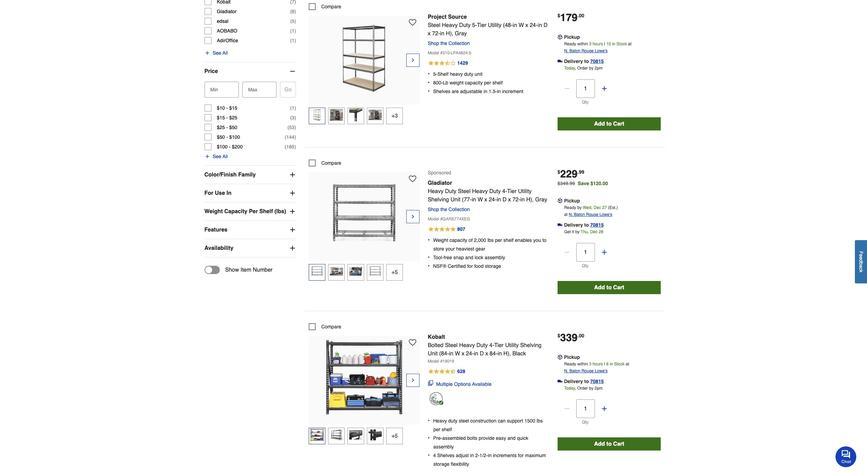 Task type: locate. For each thing, give the bounding box(es) containing it.
see all
[[213, 50, 228, 56], [213, 154, 228, 159]]

2 vertical spatial qty.
[[582, 420, 590, 425]]

5
[[292, 18, 295, 24], [469, 50, 472, 55]]

0 vertical spatial see all button
[[205, 49, 228, 56]]

179
[[561, 11, 578, 23]]

lbs inside • heavy duty steel construction can support 1500 lbs per shelf • pre-assembled bolts provide easy and quick assembly • 4 shelves adjust in 2-1/2-in increments for maximum storage flexibility
[[537, 418, 543, 424]]

5- up 800-
[[433, 71, 438, 77]]

gladiator for gladiator
[[217, 9, 237, 14]]

n. baton rouge lowe's button down 10
[[564, 47, 608, 54]]

within inside ready within 3 hours | 10 in stock at n. baton rouge lowe's
[[578, 41, 588, 46]]

1 vertical spatial 2pm
[[595, 386, 603, 391]]

1 vertical spatial lowe's
[[600, 212, 613, 217]]

gladiator heavy duty steel heavy duty 4-tier utility shelving unit (77-in w x 24-in d x 72-in h), gray
[[428, 180, 547, 203]]

0 vertical spatial .00
[[578, 13, 585, 18]]

save
[[578, 181, 589, 186]]

2 all from the top
[[223, 154, 228, 159]]

4 ) from the top
[[295, 38, 296, 43]]

w right (84-
[[455, 351, 460, 357]]

1 vertical spatial shelf
[[260, 208, 273, 215]]

3 for 179
[[589, 41, 592, 46]]

- for $50
[[226, 134, 228, 140]]

1 vertical spatial utility
[[518, 188, 532, 195]]

0 vertical spatial per
[[484, 80, 491, 86]]

d inside kobalt bolted steel heavy duty 4-tier utility shelving unit (84-in w x 24-in d x 84-in h), black model # 19019
[[480, 351, 484, 357]]

2 order from the top
[[578, 386, 588, 391]]

all for second see all button from the top
[[223, 154, 228, 159]]

1 pickup from the top
[[564, 34, 580, 40]]

capacity up adjustable
[[465, 80, 483, 86]]

1 see all button from the top
[[205, 49, 228, 56]]

+5
[[392, 269, 398, 276], [392, 433, 398, 439]]

2 vertical spatial 24-
[[466, 351, 474, 357]]

1 add to cart button from the top
[[558, 117, 661, 130]]

w
[[519, 22, 524, 28], [478, 197, 483, 203], [455, 351, 460, 357]]

can
[[498, 418, 506, 424]]

duty left unit
[[464, 71, 474, 77]]

shelving up model # gars774xeg
[[428, 197, 449, 203]]

$
[[558, 13, 561, 18], [558, 169, 561, 175], [558, 333, 561, 339]]

wed,
[[583, 205, 593, 210]]

gladiator up edsal on the left of page
[[217, 9, 237, 14]]

0 vertical spatial order
[[578, 66, 588, 71]]

.00 inside $ 179 .00
[[578, 13, 585, 18]]

1 vertical spatial h),
[[527, 197, 534, 203]]

compare inside 1000003004 element
[[321, 160, 341, 166]]

thumbnail image
[[311, 108, 324, 122], [330, 108, 343, 122], [350, 108, 363, 122], [369, 108, 382, 122], [311, 265, 324, 278], [330, 265, 343, 278], [350, 265, 363, 278], [369, 265, 382, 278], [311, 429, 324, 442], [330, 429, 343, 442], [350, 429, 363, 442], [369, 429, 382, 442]]

0 vertical spatial ready
[[564, 41, 576, 46]]

0 vertical spatial shelving
[[428, 197, 449, 203]]

1 vertical spatial model
[[428, 217, 439, 222]]

d inside project source steel heavy duty 5-tier utility (48-in w x 24-in d x 72-in h), gray
[[544, 22, 548, 28]]

1 +5 from the top
[[392, 269, 398, 276]]

unit down bolted
[[428, 351, 438, 357]]

gray inside project source steel heavy duty 5-tier utility (48-in w x 24-in d x 72-in h), gray
[[455, 30, 467, 37]]

order for 179
[[578, 66, 588, 71]]

unit left (77-
[[451, 197, 461, 203]]

2 # from the top
[[440, 217, 443, 222]]

steel inside kobalt bolted steel heavy duty 4-tier utility shelving unit (84-in w x 24-in d x 84-in h), black model # 19019
[[445, 342, 458, 349]]

3 delivery to 70815 from the top
[[564, 379, 604, 384]]

f e e d b a c k
[[859, 251, 864, 273]]

4- inside gladiator heavy duty steel heavy duty 4-tier utility shelving unit (77-in w x 24-in d x 72-in h), gray
[[503, 188, 507, 195]]

.00 for 179
[[578, 13, 585, 18]]

weight up features
[[205, 208, 223, 215]]

1 70815 from the top
[[591, 58, 604, 64]]

gladiator down sponsored
[[428, 180, 452, 186]]

0 vertical spatial shelves
[[433, 89, 451, 94]]

( 1 ) for $10 - $15
[[290, 105, 296, 111]]

+3 button
[[387, 108, 403, 124]]

pickup image for 179
[[558, 35, 563, 39]]

model left the 19019
[[428, 359, 439, 364]]

$100
[[229, 134, 240, 140], [217, 144, 228, 150]]

• left the nsf®
[[428, 263, 430, 270]]

1 model from the top
[[428, 50, 439, 55]]

1 vertical spatial the
[[441, 207, 447, 212]]

( for $100 - $200
[[285, 144, 287, 150]]

lbs right the 2,000
[[488, 238, 494, 243]]

the up model # gars774xeg
[[441, 207, 447, 212]]

d up 807 button
[[503, 197, 507, 203]]

1 horizontal spatial $15
[[229, 105, 237, 111]]

1 horizontal spatial storage
[[485, 264, 501, 269]]

see down $100 - $200
[[213, 154, 221, 159]]

dec inside ready by wed, dec 27 (est.) at n. baton rouge lowe's
[[594, 205, 601, 210]]

72- inside gladiator heavy duty steel heavy duty 4-tier utility shelving unit (77-in w x 24-in d x 72-in h), gray
[[513, 197, 521, 203]]

2 vertical spatial heart outline image
[[409, 339, 417, 347]]

# down (84-
[[440, 359, 443, 364]]

0 vertical spatial add to cart
[[594, 121, 625, 127]]

availability
[[205, 245, 234, 251]]

0 vertical spatial $15
[[229, 105, 237, 111]]

ready down $ 179 .00
[[564, 41, 576, 46]]

70815 down ready within 3 hours | 6 in stock at n. baton rouge lowe's
[[591, 379, 604, 384]]

stock
[[617, 41, 627, 46], [615, 362, 625, 367]]

lowe's inside ready within 3 hours | 10 in stock at n. baton rouge lowe's
[[595, 48, 608, 53]]

store
[[434, 246, 444, 252]]

assembly inside • heavy duty steel construction can support 1500 lbs per shelf • pre-assembled bolts provide easy and quick assembly • 4 shelves adjust in 2-1/2-in increments for maximum storage flexibility
[[434, 444, 454, 450]]

shelves right 4
[[437, 453, 455, 459]]

h), inside kobalt bolted steel heavy duty 4-tier utility shelving unit (84-in w x 24-in d x 84-in h), black model # 19019
[[504, 351, 511, 357]]

0 vertical spatial stock
[[617, 41, 627, 46]]

h), inside gladiator heavy duty steel heavy duty 4-tier utility shelving unit (77-in w x 24-in d x 72-in h), gray
[[527, 197, 534, 203]]

70815 for 339
[[591, 379, 604, 384]]

collection up "lpa4824-"
[[449, 40, 470, 46]]

0 vertical spatial add to cart button
[[558, 117, 661, 130]]

2 1 from the top
[[292, 38, 295, 43]]

) for $100 - $200
[[295, 144, 296, 150]]

3 delivery from the top
[[564, 379, 583, 384]]

2 vertical spatial baton
[[570, 369, 581, 374]]

1000003004 element
[[309, 160, 341, 166]]

1 vertical spatial and
[[508, 436, 516, 441]]

ready down the $ 339 .00
[[564, 362, 576, 367]]

0 horizontal spatial shelf
[[260, 208, 273, 215]]

minus image
[[289, 68, 296, 75], [564, 85, 571, 92]]

available
[[472, 382, 492, 387]]

70815 button for 179
[[591, 58, 604, 65]]

gallery item 0 image
[[326, 19, 402, 95], [326, 175, 402, 252], [326, 339, 402, 415]]

w right '(48-'
[[519, 22, 524, 28]]

$100 up $200
[[229, 134, 240, 140]]

2pm for 339
[[595, 386, 603, 391]]

1 $ from the top
[[558, 13, 561, 18]]

70815 button down ready within 3 hours | 10 in stock at n. baton rouge lowe's
[[591, 58, 604, 65]]

2 vertical spatial gallery item 0 image
[[326, 339, 402, 415]]

.00
[[578, 13, 585, 18], [578, 333, 585, 339]]

by right it
[[576, 230, 580, 234]]

1 2pm from the top
[[595, 66, 603, 71]]

duty left steel
[[449, 418, 458, 424]]

plus image inside features button
[[289, 226, 296, 233]]

8 ) from the top
[[295, 134, 296, 140]]

3 add from the top
[[594, 441, 605, 447]]

delivery down ready within 3 hours | 6 in stock at n. baton rouge lowe's
[[564, 379, 583, 384]]

stepper number input field with increment and decrement buttons number field for 339
[[577, 400, 595, 418]]

( for aobabo
[[290, 28, 292, 34]]

5 • from the top
[[428, 255, 430, 261]]

1 1 from the top
[[292, 28, 295, 34]]

$25 down $15 - $25
[[217, 125, 225, 130]]

1 vertical spatial gladiator
[[428, 180, 452, 186]]

steel
[[428, 22, 441, 28], [458, 188, 471, 195], [445, 342, 458, 349]]

pickup down $ 179 .00
[[564, 34, 580, 40]]

1 .00 from the top
[[578, 13, 585, 18]]

6
[[607, 362, 609, 367]]

24-
[[530, 22, 538, 28], [489, 197, 497, 203], [466, 351, 474, 357]]

.00 for 339
[[578, 333, 585, 339]]

+3
[[392, 113, 398, 119]]

3 inside ready within 3 hours | 6 in stock at n. baton rouge lowe's
[[589, 362, 592, 367]]

stepper number input field with increment and decrement buttons number field for 179
[[577, 79, 595, 98]]

shop the collection up model # 310-lpa4824-5
[[428, 40, 470, 46]]

3 ( 1 ) from the top
[[290, 105, 296, 111]]

minus image for get it by thu, dec 28
[[564, 249, 571, 256]]

1 vertical spatial 24-
[[489, 197, 497, 203]]

at for 179
[[628, 41, 632, 46]]

lowe's down 6
[[595, 369, 608, 374]]

per inside • heavy duty steel construction can support 1500 lbs per shelf • pre-assembled bolts provide easy and quick assembly • 4 shelves adjust in 2-1/2-in increments for maximum storage flexibility
[[434, 427, 441, 433]]

1 e from the top
[[859, 254, 864, 257]]

ready for 339
[[564, 362, 576, 367]]

2 vertical spatial 70815 button
[[591, 378, 604, 385]]

see all button
[[205, 49, 228, 56], [205, 153, 228, 160]]

n. baton rouge lowe's button down the wed,
[[569, 211, 613, 218]]

hours inside ready within 3 hours | 6 in stock at n. baton rouge lowe's
[[593, 362, 603, 367]]

for left maximum
[[518, 453, 524, 459]]

72- inside project source steel heavy duty 5-tier utility (48-in w x 24-in d x 72-in h), gray
[[432, 30, 440, 37]]

1 see from the top
[[213, 50, 221, 56]]

1 vertical spatial see all button
[[205, 153, 228, 160]]

0 vertical spatial assembly
[[485, 255, 505, 261]]

1 minus image from the top
[[564, 249, 571, 256]]

delivery to 70815 for 179
[[564, 58, 604, 64]]

e up the 'd'
[[859, 254, 864, 257]]

1 vertical spatial see all
[[213, 154, 228, 159]]

stock inside ready within 3 hours | 6 in stock at n. baton rouge lowe's
[[615, 362, 625, 367]]

0 horizontal spatial 5-
[[433, 71, 438, 77]]

• down "5 stars" image
[[428, 237, 430, 244]]

24- right '(48-'
[[530, 22, 538, 28]]

1 vertical spatial delivery to 70815
[[564, 222, 604, 228]]

0 horizontal spatial steel
[[428, 22, 441, 28]]

2 vertical spatial n. baton rouge lowe's button
[[564, 368, 608, 375]]

pickup image for 339
[[558, 355, 563, 360]]

plus image
[[601, 85, 608, 92], [205, 154, 210, 159], [289, 171, 296, 178], [289, 190, 296, 197], [289, 208, 296, 215], [601, 249, 608, 256]]

, down ready within 3 hours | 6 in stock at n. baton rouge lowe's
[[575, 386, 576, 391]]

shelf inside • 5-shelf heavy duty unit • 800-lb weight capacity per shelf • shelves are adjustable in 1.5-in increment
[[493, 80, 503, 86]]

0 vertical spatial model
[[428, 50, 439, 55]]

1 compare from the top
[[321, 4, 341, 9]]

5- inside • 5-shelf heavy duty unit • 800-lb weight capacity per shelf • shelves are adjustable in 1.5-in increment
[[433, 71, 438, 77]]

1 +5 button from the top
[[387, 264, 403, 281]]

weight inside '• weight capacity of 2,000 lbs per shelf enables you to store your heaviest gear • tool-free snap and lock assembly • nsf® certified for food storage'
[[433, 238, 448, 243]]

steel down project
[[428, 22, 441, 28]]

pickup for 339
[[564, 355, 580, 360]]

1 today from the top
[[564, 66, 575, 71]]

steel up (84-
[[445, 342, 458, 349]]

shelves
[[433, 89, 451, 94], [437, 453, 455, 459]]

see for second see all button from the top
[[213, 154, 221, 159]]

black image
[[430, 392, 443, 406]]

pickup down the $ 339 .00
[[564, 355, 580, 360]]

1 ( 1 ) from the top
[[290, 28, 296, 34]]

delivery up it
[[564, 222, 583, 228]]

all down adiroffice at top
[[223, 50, 228, 56]]

model left "310-"
[[428, 50, 439, 55]]

d left "84-"
[[480, 351, 484, 357]]

- for $15
[[226, 115, 228, 120]]

baton inside ready within 3 hours | 10 in stock at n. baton rouge lowe's
[[570, 48, 581, 53]]

$ inside $ 179 .00
[[558, 13, 561, 18]]

1 within from the top
[[578, 41, 588, 46]]

tier inside kobalt bolted steel heavy duty 4-tier utility shelving unit (84-in w x 24-in d x 84-in h), black model # 19019
[[495, 342, 504, 349]]

| for 339
[[604, 362, 606, 367]]

1 vertical spatial pickup
[[564, 198, 580, 204]]

1 vertical spatial add to cart button
[[558, 281, 661, 294]]

0 horizontal spatial 5
[[292, 18, 295, 24]]

+5 button for get
[[387, 264, 403, 281]]

0 vertical spatial $
[[558, 13, 561, 18]]

3 left 6
[[589, 362, 592, 367]]

1 horizontal spatial 5-
[[472, 22, 477, 28]]

( for adiroffice
[[290, 38, 292, 43]]

• 5-shelf heavy duty unit • 800-lb weight capacity per shelf • shelves are adjustable in 1.5-in increment
[[428, 71, 524, 95]]

1 vertical spatial stepper number input field with increment and decrement buttons number field
[[577, 243, 595, 262]]

2 chevron right image from the top
[[410, 213, 416, 220]]

) for $25 - $50
[[295, 125, 296, 130]]

quick
[[517, 436, 529, 441]]

lowe's for 339
[[595, 369, 608, 374]]

$ inside the $ 339 .00
[[558, 333, 561, 339]]

3 heart outline image from the top
[[409, 339, 417, 347]]

model inside kobalt bolted steel heavy duty 4-tier utility shelving unit (84-in w x 24-in d x 84-in h), black model # 19019
[[428, 359, 439, 364]]

1 ) from the top
[[295, 9, 296, 14]]

0 horizontal spatial tier
[[477, 22, 487, 28]]

$50 - $100
[[217, 134, 240, 140]]

pickup image down "$349.99"
[[558, 198, 563, 203]]

9 • from the top
[[428, 453, 430, 459]]

0 vertical spatial delivery
[[564, 58, 583, 64]]

- down $15 - $25
[[226, 125, 228, 130]]

1 vertical spatial shop
[[428, 207, 439, 212]]

chevron right image
[[410, 57, 416, 64], [410, 213, 416, 220]]

1 vertical spatial minus image
[[564, 405, 571, 412]]

3 qty. from the top
[[582, 420, 590, 425]]

shop
[[428, 40, 439, 46], [428, 207, 439, 212]]

hours left 10
[[593, 41, 603, 46]]

steel inside project source steel heavy duty 5-tier utility (48-in w x 24-in d x 72-in h), gray
[[428, 22, 441, 28]]

0 vertical spatial 70815
[[591, 58, 604, 64]]

thu,
[[581, 230, 589, 234]]

- left $200
[[229, 144, 231, 150]]

dec left 28
[[590, 230, 598, 234]]

rouge inside ready within 3 hours | 10 in stock at n. baton rouge lowe's
[[582, 48, 594, 53]]

2 vertical spatial pickup
[[564, 355, 580, 360]]

Stepper number input field with increment and decrement buttons number field
[[577, 79, 595, 98], [577, 243, 595, 262], [577, 400, 595, 418]]

1 vertical spatial minus image
[[564, 85, 571, 92]]

1 vertical spatial today
[[564, 386, 575, 391]]

1 vertical spatial today , order by 2pm
[[564, 386, 603, 391]]

1 horizontal spatial h),
[[504, 351, 511, 357]]

1 | from the top
[[604, 41, 606, 46]]

n. inside ready within 3 hours | 10 in stock at n. baton rouge lowe's
[[564, 48, 569, 53]]

0 horizontal spatial h),
[[446, 30, 454, 37]]

0 vertical spatial minus image
[[289, 68, 296, 75]]

2 vertical spatial ready
[[564, 362, 576, 367]]

w inside project source steel heavy duty 5-tier utility (48-in w x 24-in d x 72-in h), gray
[[519, 22, 524, 28]]

shop the collection up model # gars774xeg
[[428, 207, 470, 212]]

rouge inside ready within 3 hours | 6 in stock at n. baton rouge lowe's
[[582, 369, 594, 374]]

5 down ( 8 )
[[292, 18, 295, 24]]

by inside ready by wed, dec 27 (est.) at n. baton rouge lowe's
[[578, 205, 582, 210]]

1 delivery to 70815 from the top
[[564, 58, 604, 64]]

0 vertical spatial weight
[[205, 208, 223, 215]]

n. for 339
[[564, 369, 569, 374]]

|
[[604, 41, 606, 46], [604, 362, 606, 367]]

certified
[[448, 264, 466, 269]]

) for $10 - $15
[[295, 105, 296, 111]]

1 delivery from the top
[[564, 58, 583, 64]]

4-
[[503, 188, 507, 195], [490, 342, 495, 349]]

ready inside ready within 3 hours | 10 in stock at n. baton rouge lowe's
[[564, 41, 576, 46]]

70815 up 28
[[591, 222, 604, 228]]

2pm down ready within 3 hours | 6 in stock at n. baton rouge lowe's
[[595, 386, 603, 391]]

0 vertical spatial delivery to 70815
[[564, 58, 604, 64]]

shelf up lb
[[438, 71, 449, 77]]

0 horizontal spatial shelving
[[428, 197, 449, 203]]

0 vertical spatial add
[[594, 121, 605, 127]]

3 stepper number input field with increment and decrement buttons number field from the top
[[577, 400, 595, 418]]

add
[[594, 121, 605, 127], [594, 285, 605, 291], [594, 441, 605, 447]]

2 , from the top
[[575, 386, 576, 391]]

shelves inside • 5-shelf heavy duty unit • 800-lb weight capacity per shelf • shelves are adjustable in 1.5-in increment
[[433, 89, 451, 94]]

food
[[474, 264, 484, 269]]

minus image
[[564, 249, 571, 256], [564, 405, 571, 412]]

compare inside 1002864606 element
[[321, 4, 341, 9]]

2pm down ready within 3 hours | 10 in stock at n. baton rouge lowe's
[[595, 66, 603, 71]]

4.5 stars image
[[428, 368, 466, 376]]

2-
[[475, 453, 480, 459]]

2 .00 from the top
[[578, 333, 585, 339]]

3 $ from the top
[[558, 333, 561, 339]]

shelving up black
[[521, 342, 542, 349]]

today
[[564, 66, 575, 71], [564, 386, 575, 391]]

compare inside 1003125234 element
[[321, 324, 341, 330]]

shop the collection
[[428, 40, 470, 46], [428, 207, 470, 212]]

$ inside $ 229 .99
[[558, 169, 561, 175]]

2 see from the top
[[213, 154, 221, 159]]

1 horizontal spatial 4-
[[503, 188, 507, 195]]

see down adiroffice at top
[[213, 50, 221, 56]]

all for 1st see all button
[[223, 50, 228, 56]]

5- inside project source steel heavy duty 5-tier utility (48-in w x 24-in d x 72-in h), gray
[[472, 22, 477, 28]]

2 $ from the top
[[558, 169, 561, 175]]

7 ) from the top
[[295, 125, 296, 130]]

delivery down ready within 3 hours | 10 in stock at n. baton rouge lowe's
[[564, 58, 583, 64]]

per inside '• weight capacity of 2,000 lbs per shelf enables you to store your heaviest gear • tool-free snap and lock assembly • nsf® certified for food storage'
[[495, 238, 502, 243]]

2 shop from the top
[[428, 207, 439, 212]]

$15 up $15 - $25
[[229, 105, 237, 111]]

compare
[[321, 4, 341, 9], [321, 160, 341, 166], [321, 324, 341, 330]]

baton down the $ 339 .00
[[570, 369, 581, 374]]

plus image
[[205, 50, 210, 56], [289, 226, 296, 233], [289, 245, 296, 252], [601, 405, 608, 412]]

$ 179 .00
[[558, 11, 585, 23]]

3 add to cart from the top
[[594, 441, 625, 447]]

shelf right per
[[260, 208, 273, 215]]

add to cart button for 179
[[558, 117, 661, 130]]

2 vertical spatial per
[[434, 427, 441, 433]]

3 # from the top
[[440, 359, 443, 364]]

n. baton rouge lowe's button for 339
[[564, 368, 608, 375]]

2 vertical spatial utility
[[505, 342, 519, 349]]

1 vertical spatial stock
[[615, 362, 625, 367]]

shelf up 1.5-
[[493, 80, 503, 86]]

• left are
[[428, 88, 430, 95]]

steel for project
[[428, 22, 441, 28]]

utility for shelving
[[505, 342, 519, 349]]

model
[[428, 50, 439, 55], [428, 217, 439, 222], [428, 359, 439, 364]]

0 vertical spatial today
[[564, 66, 575, 71]]

1 shop the collection link from the top
[[428, 40, 473, 46]]

- right $10
[[226, 105, 228, 111]]

w inside kobalt bolted steel heavy duty 4-tier utility shelving unit (84-in w x 24-in d x 84-in h), black model # 19019
[[455, 351, 460, 357]]

tier inside project source steel heavy duty 5-tier utility (48-in w x 24-in d x 72-in h), gray
[[477, 22, 487, 28]]

stock for 179
[[617, 41, 627, 46]]

0 vertical spatial shop the collection link
[[428, 40, 473, 46]]

at
[[628, 41, 632, 46], [564, 212, 568, 217], [626, 362, 630, 367]]

$ for 179
[[558, 13, 561, 18]]

baton inside ready within 3 hours | 6 in stock at n. baton rouge lowe's
[[570, 369, 581, 374]]

tier inside gladiator heavy duty steel heavy duty 4-tier utility shelving unit (77-in w x 24-in d x 72-in h), gray
[[507, 188, 517, 195]]

by down ready within 3 hours | 6 in stock at n. baton rouge lowe's
[[589, 386, 594, 391]]

truck filled image
[[558, 59, 563, 64], [558, 379, 563, 384]]

0 vertical spatial lowe's
[[595, 48, 608, 53]]

at right 6
[[626, 362, 630, 367]]

lowe's down 27
[[600, 212, 613, 217]]

5 ) from the top
[[295, 105, 296, 111]]

n. down the 179
[[564, 48, 569, 53]]

assembly down pre-
[[434, 444, 454, 450]]

- for $25
[[226, 125, 228, 130]]

enables
[[515, 238, 532, 243]]

1 for $10 - $15
[[292, 105, 295, 111]]

#
[[440, 50, 443, 55], [440, 217, 443, 222], [440, 359, 443, 364]]

color/finish family button
[[205, 166, 296, 184]]

project source steel heavy duty 5-tier utility (48-in w x 24-in d x 72-in h), gray
[[428, 14, 548, 37]]

at inside ready within 3 hours | 6 in stock at n. baton rouge lowe's
[[626, 362, 630, 367]]

1002864606 element
[[309, 3, 341, 10]]

today , order by 2pm down ready within 3 hours | 6 in stock at n. baton rouge lowe's
[[564, 386, 603, 391]]

and
[[465, 255, 474, 261], [508, 436, 516, 441]]

3 inside ready within 3 hours | 10 in stock at n. baton rouge lowe's
[[589, 41, 592, 46]]

lowe's inside ready within 3 hours | 6 in stock at n. baton rouge lowe's
[[595, 369, 608, 374]]

1 vertical spatial 70815
[[591, 222, 604, 228]]

70815 button down ready within 3 hours | 6 in stock at n. baton rouge lowe's
[[591, 378, 604, 385]]

2 cart from the top
[[614, 285, 625, 291]]

within
[[578, 41, 588, 46], [578, 362, 588, 367]]

3 cart from the top
[[614, 441, 625, 447]]

3 pickup from the top
[[564, 355, 580, 360]]

1 today , order by 2pm from the top
[[564, 66, 603, 71]]

3 add to cart button from the top
[[558, 438, 661, 451]]

1/2-
[[480, 453, 488, 459]]

1 vertical spatial unit
[[428, 351, 438, 357]]

0 vertical spatial n.
[[564, 48, 569, 53]]

the up "310-"
[[441, 40, 447, 46]]

$200
[[232, 144, 243, 150]]

heart outline image left bolted
[[409, 339, 417, 347]]

1 qty. from the top
[[582, 100, 590, 104]]

-
[[226, 105, 228, 111], [226, 115, 228, 120], [226, 125, 228, 130], [226, 134, 228, 140], [229, 144, 231, 150]]

.00 inside the $ 339 .00
[[578, 333, 585, 339]]

3 compare from the top
[[321, 324, 341, 330]]

utility inside project source steel heavy duty 5-tier utility (48-in w x 24-in d x 72-in h), gray
[[488, 22, 502, 28]]

0 horizontal spatial shelf
[[442, 427, 452, 433]]

0 vertical spatial within
[[578, 41, 588, 46]]

2 +5 button from the top
[[387, 428, 403, 445]]

n. baton rouge lowe's button down 6
[[564, 368, 608, 375]]

pickup
[[564, 34, 580, 40], [564, 198, 580, 204], [564, 355, 580, 360]]

1 shop the collection from the top
[[428, 40, 470, 46]]

1 add to cart from the top
[[594, 121, 625, 127]]

• down black image
[[428, 418, 430, 424]]

1 cart from the top
[[614, 121, 625, 127]]

heart outline image for 179
[[409, 19, 417, 26]]

1 chevron right image from the top
[[410, 57, 416, 64]]

today , order by 2pm for 339
[[564, 386, 603, 391]]

+5 for get
[[392, 269, 398, 276]]

stock right 6
[[615, 362, 625, 367]]

| inside ready within 3 hours | 10 in stock at n. baton rouge lowe's
[[604, 41, 606, 46]]

n. baton rouge lowe's button
[[564, 47, 608, 54], [569, 211, 613, 218], [564, 368, 608, 375]]

1 hours from the top
[[593, 41, 603, 46]]

weight capacity per shelf (lbs)
[[205, 208, 286, 215]]

in inside ready within 3 hours | 10 in stock at n. baton rouge lowe's
[[612, 41, 616, 46]]

within for 339
[[578, 362, 588, 367]]

assembly right the lock
[[485, 255, 505, 261]]

0 vertical spatial gladiator
[[217, 9, 237, 14]]

within left 6
[[578, 362, 588, 367]]

, for 339
[[575, 386, 576, 391]]

d
[[859, 260, 864, 262]]

gladiator inside gladiator heavy duty steel heavy duty 4-tier utility shelving unit (77-in w x 24-in d x 72-in h), gray
[[428, 180, 452, 186]]

• left 4
[[428, 453, 430, 459]]

2 vertical spatial pickup image
[[558, 355, 563, 360]]

0 vertical spatial n. baton rouge lowe's button
[[564, 47, 608, 54]]

1 vertical spatial see
[[213, 154, 221, 159]]

steel
[[459, 418, 469, 424]]

1 for aobabo
[[292, 28, 295, 34]]

( 144 )
[[285, 134, 296, 140]]

3 model from the top
[[428, 359, 439, 364]]

delivery to 70815 down ready within 3 hours | 10 in stock at n. baton rouge lowe's
[[564, 58, 604, 64]]

2 ) from the top
[[295, 18, 296, 24]]

$15 down $10
[[217, 115, 225, 120]]

| inside ready within 3 hours | 6 in stock at n. baton rouge lowe's
[[604, 362, 606, 367]]

0 vertical spatial +5 button
[[387, 264, 403, 281]]

shelf left enables at right
[[504, 238, 514, 243]]

delivery for 339
[[564, 379, 583, 384]]

2 vertical spatial model
[[428, 359, 439, 364]]

n. inside ready within 3 hours | 6 in stock at n. baton rouge lowe's
[[564, 369, 569, 374]]

$10 - $15
[[217, 105, 237, 111]]

( 1 )
[[290, 28, 296, 34], [290, 38, 296, 43], [290, 105, 296, 111]]

$50 down $25 - $50
[[217, 134, 225, 140]]

1 vertical spatial assembly
[[434, 444, 454, 450]]

1 • from the top
[[428, 71, 430, 77]]

2 vertical spatial add to cart
[[594, 441, 625, 447]]

70815 button
[[591, 58, 604, 65], [591, 222, 604, 228], [591, 378, 604, 385]]

options
[[454, 382, 471, 387]]

capacity inside '• weight capacity of 2,000 lbs per shelf enables you to store your heaviest gear • tool-free snap and lock assembly • nsf® certified for food storage'
[[450, 238, 468, 243]]

0 horizontal spatial weight
[[205, 208, 223, 215]]

1 horizontal spatial d
[[503, 197, 507, 203]]

unit inside kobalt bolted steel heavy duty 4-tier utility shelving unit (84-in w x 24-in d x 84-in h), black model # 19019
[[428, 351, 438, 357]]

3 gallery item 0 image from the top
[[326, 339, 402, 415]]

shop up model # gars774xeg
[[428, 207, 439, 212]]

• left pre-
[[428, 435, 430, 442]]

tier
[[477, 22, 487, 28], [507, 188, 517, 195], [495, 342, 504, 349]]

add for 179
[[594, 121, 605, 127]]

• left the tool-
[[428, 255, 430, 261]]

1 vertical spatial n. baton rouge lowe's button
[[569, 211, 613, 218]]

1 vertical spatial within
[[578, 362, 588, 367]]

( 53 )
[[288, 125, 296, 130]]

24- left "84-"
[[466, 351, 474, 357]]

adiroffice
[[217, 38, 238, 43]]

plus image inside for use in button
[[289, 190, 296, 197]]

actual price $179.00 element
[[558, 11, 585, 23]]

24- right (77-
[[489, 197, 497, 203]]

1 truck filled image from the top
[[558, 59, 563, 64]]

0 horizontal spatial $25
[[217, 125, 225, 130]]

availability button
[[205, 239, 296, 257]]

1 see all from the top
[[213, 50, 228, 56]]

for left food
[[467, 264, 473, 269]]

today , order by 2pm
[[564, 66, 603, 71], [564, 386, 603, 391]]

1 for adiroffice
[[292, 38, 295, 43]]

2 vertical spatial d
[[480, 351, 484, 357]]

0 vertical spatial for
[[467, 264, 473, 269]]

the
[[441, 40, 447, 46], [441, 207, 447, 212]]

3 for 339
[[589, 362, 592, 367]]

$50 up $50 - $100
[[229, 125, 237, 130]]

within for 179
[[578, 41, 588, 46]]

# up 3.5 stars image
[[440, 50, 443, 55]]

chevron right image
[[410, 377, 416, 384]]

see for 1st see all button
[[213, 50, 221, 56]]

shop the collection link
[[428, 40, 473, 46], [428, 207, 473, 212]]

heavy inside project source steel heavy duty 5-tier utility (48-in w x 24-in d x 72-in h), gray
[[442, 22, 458, 28]]

$25 - $50
[[217, 125, 237, 130]]

1 horizontal spatial gray
[[535, 197, 547, 203]]

3 70815 from the top
[[591, 379, 604, 384]]

807
[[457, 226, 466, 232]]

order
[[578, 66, 588, 71], [578, 386, 588, 391]]

1 pickup image from the top
[[558, 35, 563, 39]]

shop the collection link up model # 310-lpa4824-5
[[428, 40, 473, 46]]

3 ) from the top
[[295, 28, 296, 34]]

) for $50 - $100
[[295, 134, 296, 140]]

1 70815 button from the top
[[591, 58, 604, 65]]

within inside ready within 3 hours | 6 in stock at n. baton rouge lowe's
[[578, 362, 588, 367]]

1 stepper number input field with increment and decrement buttons number field from the top
[[577, 79, 595, 98]]

2 today , order by 2pm from the top
[[564, 386, 603, 391]]

1 horizontal spatial for
[[518, 453, 524, 459]]

2 compare from the top
[[321, 160, 341, 166]]

# inside kobalt bolted steel heavy duty 4-tier utility shelving unit (84-in w x 24-in d x 84-in h), black model # 19019
[[440, 359, 443, 364]]

$349.99
[[558, 181, 575, 186]]

3 pickup image from the top
[[558, 355, 563, 360]]

2 horizontal spatial 24-
[[530, 22, 538, 28]]

at right 10
[[628, 41, 632, 46]]

e up b
[[859, 257, 864, 260]]

1 all from the top
[[223, 50, 228, 56]]

duty inside project source steel heavy duty 5-tier utility (48-in w x 24-in d x 72-in h), gray
[[459, 22, 471, 28]]

| left 10
[[604, 41, 606, 46]]

2 collection from the top
[[449, 207, 470, 212]]

ready
[[564, 41, 576, 46], [564, 205, 576, 210], [564, 362, 576, 367]]

heart outline image
[[409, 19, 417, 26], [409, 175, 417, 183], [409, 339, 417, 347]]

2 see all from the top
[[213, 154, 228, 159]]

compare for 179
[[321, 4, 341, 9]]

, for 179
[[575, 66, 576, 71]]

1 add from the top
[[594, 121, 605, 127]]

0 vertical spatial and
[[465, 255, 474, 261]]

3 1 from the top
[[292, 105, 295, 111]]

3 ready from the top
[[564, 362, 576, 367]]

1 heart outline image from the top
[[409, 19, 417, 26]]

truck filled image for 179
[[558, 59, 563, 64]]

2 70815 from the top
[[591, 222, 604, 228]]

for use in
[[205, 190, 232, 196]]

3 70815 button from the top
[[591, 378, 604, 385]]

heart outline image left project
[[409, 19, 417, 26]]

0 vertical spatial shelf
[[438, 71, 449, 77]]

tier for 5-
[[477, 22, 487, 28]]

gray
[[455, 30, 467, 37], [535, 197, 547, 203]]

model for model # 310-lpa4824-5
[[428, 50, 439, 55]]

1 vertical spatial 3
[[292, 115, 295, 120]]

1 vertical spatial n.
[[569, 212, 573, 217]]

minus image for today , order by 2pm
[[564, 405, 571, 412]]

per up pre-
[[434, 427, 441, 433]]

3
[[589, 41, 592, 46], [292, 115, 295, 120], [589, 362, 592, 367]]

$ for 339
[[558, 333, 561, 339]]

weight capacity per shelf (lbs) button
[[205, 203, 296, 221]]

flexibility
[[451, 462, 469, 467]]

pickup image
[[558, 35, 563, 39], [558, 198, 563, 203], [558, 355, 563, 360]]

at inside ready within 3 hours | 10 in stock at n. baton rouge lowe's
[[628, 41, 632, 46]]

1 horizontal spatial lbs
[[537, 418, 543, 424]]

9 ) from the top
[[295, 144, 296, 150]]



Task type: describe. For each thing, give the bounding box(es) containing it.
2 pickup from the top
[[564, 198, 580, 204]]

model # gars774xeg
[[428, 217, 470, 222]]

2 shop the collection from the top
[[428, 207, 470, 212]]

ready inside ready by wed, dec 27 (est.) at n. baton rouge lowe's
[[564, 205, 576, 210]]

n. inside ready by wed, dec 27 (est.) at n. baton rouge lowe's
[[569, 212, 573, 217]]

heavy inside kobalt bolted steel heavy duty 4-tier utility shelving unit (84-in w x 24-in d x 84-in h), black model # 19019
[[459, 342, 475, 349]]

6 • from the top
[[428, 263, 430, 270]]

for inside '• weight capacity of 2,000 lbs per shelf enables you to store your heaviest gear • tool-free snap and lock assembly • nsf® certified for food storage'
[[467, 264, 473, 269]]

increment
[[502, 89, 524, 94]]

color/finish family
[[205, 172, 256, 178]]

gray inside gladiator heavy duty steel heavy duty 4-tier utility shelving unit (77-in w x 24-in d x 72-in h), gray
[[535, 197, 547, 203]]

shelf inside '• weight capacity of 2,000 lbs per shelf enables you to store your heaviest gear • tool-free snap and lock assembly • nsf® certified for food storage'
[[504, 238, 514, 243]]

$ for 229
[[558, 169, 561, 175]]

a
[[859, 265, 864, 268]]

weight inside button
[[205, 208, 223, 215]]

go button
[[280, 82, 296, 98]]

plus image inside the weight capacity per shelf (lbs) button
[[289, 208, 296, 215]]

lb
[[443, 80, 449, 86]]

per
[[249, 208, 258, 215]]

assembly inside '• weight capacity of 2,000 lbs per shelf enables you to store your heaviest gear • tool-free snap and lock assembly • nsf® certified for food storage'
[[485, 255, 505, 261]]

show item number element
[[205, 266, 273, 274]]

2 • from the top
[[428, 80, 430, 86]]

qty. for 179
[[582, 100, 590, 104]]

$10
[[217, 105, 225, 111]]

$120.00
[[591, 181, 608, 186]]

2 stepper number input field with increment and decrement buttons number field from the top
[[577, 243, 595, 262]]

7 • from the top
[[428, 418, 430, 424]]

by down ready within 3 hours | 10 in stock at n. baton rouge lowe's
[[589, 66, 594, 71]]

2 add to cart button from the top
[[558, 281, 661, 294]]

2 delivery to 70815 from the top
[[564, 222, 604, 228]]

aobabo
[[217, 28, 237, 34]]

order for 339
[[578, 386, 588, 391]]

steel for kobalt
[[445, 342, 458, 349]]

weight
[[450, 80, 464, 86]]

$ 229 .99
[[558, 168, 585, 180]]

2 add to cart from the top
[[594, 285, 625, 291]]

4
[[433, 453, 436, 459]]

2 e from the top
[[859, 257, 864, 260]]

multiple
[[436, 382, 453, 387]]

shelving inside gladiator heavy duty steel heavy duty 4-tier utility shelving unit (77-in w x 24-in d x 72-in h), gray
[[428, 197, 449, 203]]

truck filled image for 339
[[558, 379, 563, 384]]

gallery item 0 image for 339
[[326, 339, 402, 415]]

lock
[[475, 255, 484, 261]]

hours for 339
[[593, 362, 603, 367]]

84-
[[490, 351, 498, 357]]

5 stars image
[[428, 225, 466, 234]]

for use in button
[[205, 184, 296, 202]]

1 horizontal spatial 5
[[469, 50, 472, 55]]

628 button
[[428, 368, 550, 376]]

• weight capacity of 2,000 lbs per shelf enables you to store your heaviest gear • tool-free snap and lock assembly • nsf® certified for food storage
[[428, 237, 547, 270]]

1 shop from the top
[[428, 40, 439, 46]]

model for model # gars774xeg
[[428, 217, 439, 222]]

snap
[[454, 255, 464, 261]]

minus image inside price button
[[289, 68, 296, 75]]

4 • from the top
[[428, 237, 430, 244]]

plus image inside color/finish family button
[[289, 171, 296, 178]]

k
[[859, 270, 864, 273]]

heart outline image for 339
[[409, 339, 417, 347]]

# for gars774xeg
[[440, 217, 443, 222]]

800-
[[433, 80, 443, 86]]

per inside • 5-shelf heavy duty unit • 800-lb weight capacity per shelf • shelves are adjustable in 1.5-in increment
[[484, 80, 491, 86]]

rouge inside ready by wed, dec 27 (est.) at n. baton rouge lowe's
[[586, 212, 599, 217]]

2 heart outline image from the top
[[409, 175, 417, 183]]

• heavy duty steel construction can support 1500 lbs per shelf • pre-assembled bolts provide easy and quick assembly • 4 shelves adjust in 2-1/2-in increments for maximum storage flexibility
[[428, 418, 546, 467]]

2 see all button from the top
[[205, 153, 228, 160]]

- for $10
[[226, 105, 228, 111]]

actual price $229.99 element
[[558, 168, 585, 180]]

310-
[[443, 50, 451, 55]]

shelving inside kobalt bolted steel heavy duty 4-tier utility shelving unit (84-in w x 24-in d x 84-in h), black model # 19019
[[521, 342, 542, 349]]

features button
[[205, 221, 296, 239]]

( for $15 - $25
[[290, 115, 292, 120]]

lbs inside '• weight capacity of 2,000 lbs per shelf enables you to store your heaviest gear • tool-free snap and lock assembly • nsf® certified for food storage'
[[488, 238, 494, 243]]

stock for 339
[[615, 362, 625, 367]]

for inside • heavy duty steel construction can support 1500 lbs per shelf • pre-assembled bolts provide easy and quick assembly • 4 shelves adjust in 2-1/2-in increments for maximum storage flexibility
[[518, 453, 524, 459]]

add for 339
[[594, 441, 605, 447]]

show item number
[[225, 267, 273, 273]]

cart for 339
[[614, 441, 625, 447]]

2pm for 179
[[595, 66, 603, 71]]

add to cart for 179
[[594, 121, 625, 127]]

plus image inside the "availability" button
[[289, 245, 296, 252]]

edsal
[[217, 18, 229, 24]]

gear
[[476, 246, 486, 252]]

( 1 ) for aobabo
[[290, 28, 296, 34]]

to inside '• weight capacity of 2,000 lbs per shelf enables you to store your heaviest gear • tool-free snap and lock assembly • nsf® certified for food storage'
[[543, 238, 547, 243]]

# for 310-lpa4824-5
[[440, 50, 443, 55]]

in inside ready within 3 hours | 6 in stock at n. baton rouge lowe's
[[610, 362, 613, 367]]

your
[[446, 246, 455, 252]]

1 vertical spatial $100
[[217, 144, 228, 150]]

( 3 )
[[290, 115, 296, 120]]

$349.99 save $120.00
[[558, 181, 608, 186]]

project
[[428, 14, 447, 20]]

lowe's inside ready by wed, dec 27 (est.) at n. baton rouge lowe's
[[600, 212, 613, 217]]

(lbs)
[[275, 208, 286, 215]]

( 1 ) for adiroffice
[[290, 38, 296, 43]]

use
[[215, 190, 225, 196]]

n. baton rouge lowe's button for 179
[[564, 47, 608, 54]]

baton for 179
[[570, 48, 581, 53]]

price button
[[205, 62, 296, 80]]

1.5-
[[489, 89, 497, 94]]

b
[[859, 262, 864, 265]]

number
[[253, 267, 273, 273]]

27
[[603, 205, 607, 210]]

baton for 339
[[570, 369, 581, 374]]

807 button
[[428, 225, 550, 234]]

+5 button for today
[[387, 428, 403, 445]]

max
[[248, 87, 257, 92]]

2 qty. from the top
[[582, 263, 590, 268]]

$15 - $25
[[217, 115, 237, 120]]

185
[[287, 144, 295, 150]]

kobalt bolted steel heavy duty 4-tier utility shelving unit (84-in w x 24-in d x 84-in h), black model # 19019
[[428, 334, 542, 364]]

qty. for 339
[[582, 420, 590, 425]]

lowe's for 179
[[595, 48, 608, 53]]

ready by wed, dec 27 (est.) at n. baton rouge lowe's
[[564, 205, 618, 217]]

capacity inside • 5-shelf heavy duty unit • 800-lb weight capacity per shelf • shelves are adjustable in 1.5-in increment
[[465, 80, 483, 86]]

cart for 179
[[614, 121, 625, 127]]

multiple options available
[[436, 382, 492, 387]]

1 vertical spatial dec
[[590, 230, 598, 234]]

2 pickup image from the top
[[558, 198, 563, 203]]

d inside gladiator heavy duty steel heavy duty 4-tier utility shelving unit (77-in w x 24-in d x 72-in h), gray
[[503, 197, 507, 203]]

2,000
[[474, 238, 486, 243]]

70815 for 179
[[591, 58, 604, 64]]

1429
[[457, 60, 468, 66]]

2 add from the top
[[594, 285, 605, 291]]

multiple options available link
[[428, 381, 492, 388]]

(77-
[[462, 197, 472, 203]]

kobalt
[[428, 334, 445, 340]]

1 vertical spatial $50
[[217, 134, 225, 140]]

2 shop the collection link from the top
[[428, 207, 473, 212]]

today , order by 2pm for 179
[[564, 66, 603, 71]]

3.5 stars image
[[428, 59, 469, 67]]

) for aobabo
[[295, 28, 296, 34]]

unit inside gladiator heavy duty steel heavy duty 4-tier utility shelving unit (77-in w x 24-in d x 72-in h), gray
[[451, 197, 461, 203]]

pickup for 179
[[564, 34, 580, 40]]

0 vertical spatial $50
[[229, 125, 237, 130]]

ready within 3 hours | 10 in stock at n. baton rouge lowe's
[[564, 41, 632, 53]]

chevron right image for +5
[[410, 213, 416, 220]]

get it by thu, dec 28
[[564, 230, 604, 234]]

it
[[572, 230, 574, 234]]

( for $50 - $100
[[285, 134, 287, 140]]

n. for 179
[[564, 48, 569, 53]]

truck filled image
[[558, 223, 563, 227]]

) for $15 - $25
[[295, 115, 296, 120]]

1500
[[525, 418, 536, 424]]

baton inside ready by wed, dec 27 (est.) at n. baton rouge lowe's
[[574, 212, 585, 217]]

heavy
[[450, 71, 463, 77]]

gars774xeg
[[443, 217, 470, 222]]

ready within 3 hours | 6 in stock at n. baton rouge lowe's
[[564, 362, 630, 374]]

assembled
[[443, 436, 466, 441]]

min
[[210, 87, 218, 92]]

heavy inside • heavy duty steel construction can support 1500 lbs per shelf • pre-assembled bolts provide easy and quick assembly • 4 shelves adjust in 2-1/2-in increments for maximum storage flexibility
[[433, 418, 447, 424]]

hours for 179
[[593, 41, 603, 46]]

delivery for 179
[[564, 58, 583, 64]]

lpa4824-
[[451, 50, 469, 55]]

at inside ready by wed, dec 27 (est.) at n. baton rouge lowe's
[[564, 212, 568, 217]]

gladiator for gladiator heavy duty steel heavy duty 4-tier utility shelving unit (77-in w x 24-in d x 72-in h), gray
[[428, 180, 452, 186]]

item
[[241, 267, 251, 273]]

rouge for 179
[[582, 48, 594, 53]]

adjust
[[456, 453, 469, 459]]

was price $349.99 element
[[558, 179, 578, 186]]

bolts
[[467, 436, 478, 441]]

add to cart for 339
[[594, 441, 625, 447]]

28
[[599, 230, 604, 234]]

1 the from the top
[[441, 40, 447, 46]]

2 gallery item 0 image from the top
[[326, 175, 402, 252]]

provide
[[479, 436, 495, 441]]

duty inside • 5-shelf heavy duty unit • 800-lb weight capacity per shelf • shelves are adjustable in 1.5-in increment
[[464, 71, 474, 77]]

shelves inside • heavy duty steel construction can support 1500 lbs per shelf • pre-assembled bolts provide easy and quick assembly • 4 shelves adjust in 2-1/2-in increments for maximum storage flexibility
[[437, 453, 455, 459]]

1 collection from the top
[[449, 40, 470, 46]]

10
[[607, 41, 611, 46]]

easy
[[496, 436, 506, 441]]

( 8 )
[[290, 9, 296, 14]]

today for 339
[[564, 386, 575, 391]]

0 vertical spatial $100
[[229, 134, 240, 140]]

4- inside kobalt bolted steel heavy duty 4-tier utility shelving unit (84-in w x 24-in d x 84-in h), black model # 19019
[[490, 342, 495, 349]]

1 horizontal spatial minus image
[[564, 85, 571, 92]]

24- inside project source steel heavy duty 5-tier utility (48-in w x 24-in d x 72-in h), gray
[[530, 22, 538, 28]]

2 delivery from the top
[[564, 222, 583, 228]]

w inside gladiator heavy duty steel heavy duty 4-tier utility shelving unit (77-in w x 24-in d x 72-in h), gray
[[478, 197, 483, 203]]

| for 179
[[604, 41, 606, 46]]

24- inside kobalt bolted steel heavy duty 4-tier utility shelving unit (84-in w x 24-in d x 84-in h), black model # 19019
[[466, 351, 474, 357]]

ready for 179
[[564, 41, 576, 46]]

) for gladiator
[[295, 9, 296, 14]]

black
[[513, 351, 526, 357]]

1003125234 element
[[309, 323, 341, 330]]

( for edsal
[[290, 18, 292, 24]]

steel inside gladiator heavy duty steel heavy duty 4-tier utility shelving unit (77-in w x 24-in d x 72-in h), gray
[[458, 188, 471, 195]]

3 • from the top
[[428, 88, 430, 95]]

utility for (48-
[[488, 22, 502, 28]]

actual price $339.00 element
[[558, 332, 585, 344]]

add to cart button for 339
[[558, 438, 661, 451]]

1 vertical spatial $15
[[217, 115, 225, 120]]

shelf inside • 5-shelf heavy duty unit • 800-lb weight capacity per shelf • shelves are adjustable in 1.5-in increment
[[438, 71, 449, 77]]

rouge for 339
[[582, 369, 594, 374]]

( for $10 - $15
[[290, 105, 292, 111]]

increments
[[493, 453, 517, 459]]

1 vertical spatial $25
[[217, 125, 225, 130]]

and inside • heavy duty steel construction can support 1500 lbs per shelf • pre-assembled bolts provide easy and quick assembly • 4 shelves adjust in 2-1/2-in increments for maximum storage flexibility
[[508, 436, 516, 441]]

+5 for today
[[392, 433, 398, 439]]

are
[[452, 89, 459, 94]]

f e e d b a c k button
[[855, 240, 868, 284]]

for
[[205, 190, 213, 196]]

duty inside • heavy duty steel construction can support 1500 lbs per shelf • pre-assembled bolts provide easy and quick assembly • 4 shelves adjust in 2-1/2-in increments for maximum storage flexibility
[[449, 418, 458, 424]]

24- inside gladiator heavy duty steel heavy duty 4-tier utility shelving unit (77-in w x 24-in d x 72-in h), gray
[[489, 197, 497, 203]]

chevron right image for +3
[[410, 57, 416, 64]]

shelf inside button
[[260, 208, 273, 215]]

8 • from the top
[[428, 435, 430, 442]]

today for 179
[[564, 66, 575, 71]]

you
[[534, 238, 541, 243]]

tool-
[[433, 255, 444, 261]]

2 70815 button from the top
[[591, 222, 604, 228]]

shelf inside • heavy duty steel construction can support 1500 lbs per shelf • pre-assembled bolts provide easy and quick assembly • 4 shelves adjust in 2-1/2-in increments for maximum storage flexibility
[[442, 427, 452, 433]]

1 horizontal spatial $25
[[229, 115, 237, 120]]

storage inside '• weight capacity of 2,000 lbs per shelf enables you to store your heaviest gear • tool-free snap and lock assembly • nsf® certified for food storage'
[[485, 264, 501, 269]]

at for 339
[[626, 362, 630, 367]]

and inside '• weight capacity of 2,000 lbs per shelf enables you to store your heaviest gear • tool-free snap and lock assembly • nsf® certified for food storage'
[[465, 255, 474, 261]]

(84-
[[439, 351, 449, 357]]

price
[[205, 68, 218, 74]]

delivery to 70815 for 339
[[564, 379, 604, 384]]

tier for 4-
[[495, 342, 504, 349]]

53
[[289, 125, 295, 130]]

- for $100
[[229, 144, 231, 150]]

storage inside • heavy duty steel construction can support 1500 lbs per shelf • pre-assembled bolts provide easy and quick assembly • 4 shelves adjust in 2-1/2-in increments for maximum storage flexibility
[[434, 462, 450, 467]]

2 the from the top
[[441, 207, 447, 212]]

) for adiroffice
[[295, 38, 296, 43]]

features
[[205, 227, 228, 233]]

70815 button for 339
[[591, 378, 604, 385]]

duty inside kobalt bolted steel heavy duty 4-tier utility shelving unit (84-in w x 24-in d x 84-in h), black model # 19019
[[477, 342, 488, 349]]

capacity
[[224, 208, 248, 215]]

utility inside gladiator heavy duty steel heavy duty 4-tier utility shelving unit (77-in w x 24-in d x 72-in h), gray
[[518, 188, 532, 195]]

) for edsal
[[295, 18, 296, 24]]

h), inside project source steel heavy duty 5-tier utility (48-in w x 24-in d x 72-in h), gray
[[446, 30, 454, 37]]

chat invite button image
[[836, 446, 857, 468]]



Task type: vqa. For each thing, say whether or not it's contained in the screenshot.
"&" inside the "Pet Grooming & Health" link
no



